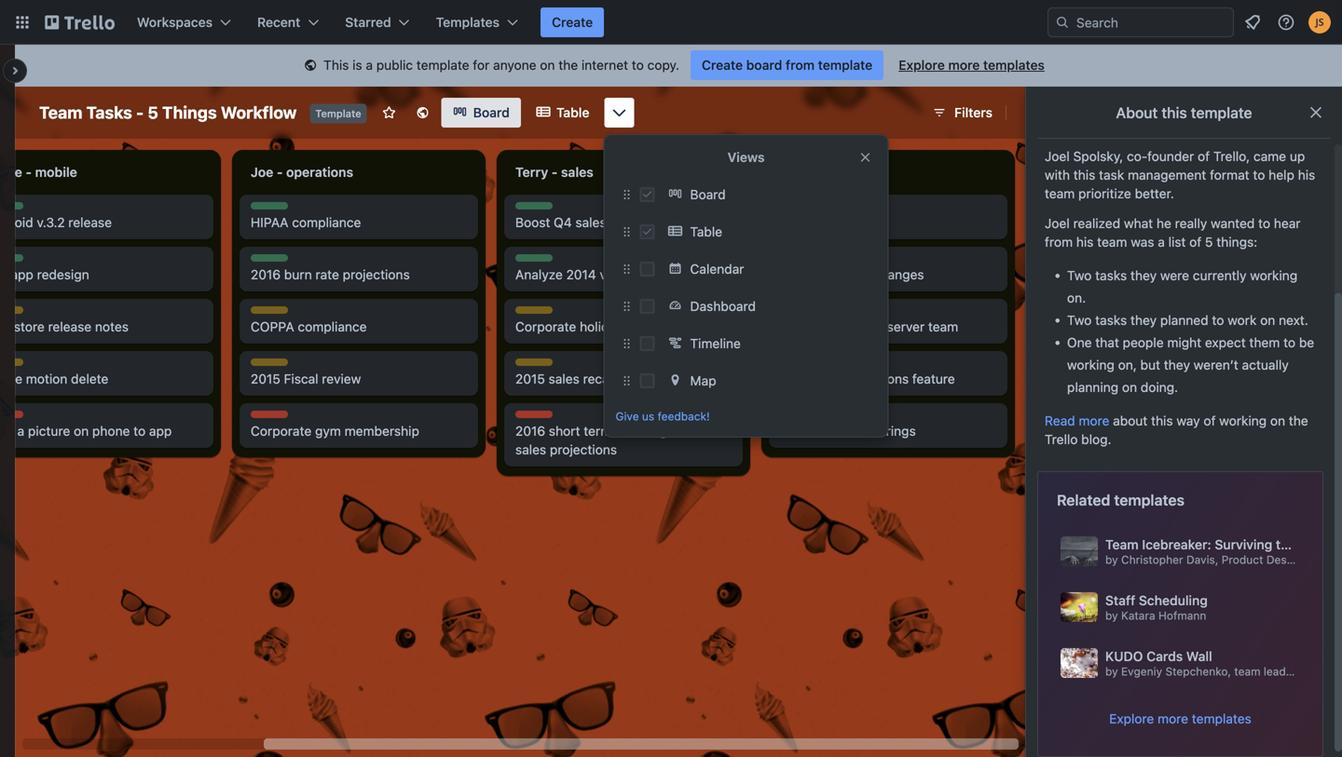 Task type: describe. For each thing, give the bounding box(es) containing it.
open information menu image
[[1277, 13, 1296, 32]]

about
[[1116, 104, 1158, 122]]

0 horizontal spatial server
[[832, 267, 870, 282]]

spolsky,
[[1073, 149, 1123, 164]]

co-
[[1127, 149, 1147, 164]]

0 vertical spatial review
[[816, 319, 855, 335]]

dashboard link
[[662, 292, 877, 322]]

2015 fiscal review link
[[251, 370, 467, 389]]

up
[[1290, 149, 1305, 164]]

sales inside text box
[[561, 165, 594, 180]]

pushing server changes
[[780, 267, 924, 282]]

on,
[[1118, 357, 1137, 373]]

templates
[[436, 14, 500, 30]]

2016 burn rate projections
[[251, 267, 410, 282]]

on up them on the top of page
[[1260, 313, 1275, 328]]

0 vertical spatial they
[[1131, 268, 1157, 283]]

sales inside 2016 short term and long term sales projections
[[515, 442, 546, 458]]

code review with server team
[[780, 319, 958, 335]]

currently
[[1193, 268, 1247, 283]]

this for about
[[1151, 413, 1173, 429]]

table for the topmost the table link
[[556, 105, 589, 120]]

0 horizontal spatial templates
[[983, 57, 1045, 73]]

with inside 'joel spolsky, co-founder of trello, came up with this task management format to help his team prioritize better.'
[[1045, 167, 1070, 183]]

boost
[[515, 215, 550, 230]]

coppa compliance
[[251, 319, 367, 335]]

really
[[1175, 216, 1207, 231]]

create for create board from template
[[702, 57, 743, 73]]

of inside 'about this way of working on the trello blog.'
[[1204, 413, 1216, 429]]

translation
[[808, 424, 871, 439]]

read more link
[[1045, 413, 1110, 429]]

coppa compliance link
[[251, 318, 467, 337]]

1 horizontal spatial explore more templates
[[1109, 712, 1252, 727]]

5 inside 'board name' text field
[[148, 103, 158, 123]]

recap
[[583, 371, 617, 387]]

filters
[[955, 105, 993, 120]]

1 vertical spatial server
[[887, 319, 925, 335]]

sales left recap
[[549, 371, 580, 387]]

fixing
[[780, 215, 816, 230]]

filters button
[[927, 98, 998, 128]]

add
[[780, 424, 804, 439]]

create board from template
[[702, 57, 873, 73]]

john smith (johnsmith38824343) image
[[1309, 11, 1331, 34]]

developer
[[826, 165, 888, 180]]

expect
[[1205, 335, 1246, 350]]

gifts
[[626, 319, 653, 335]]

corporate holiday gifts link
[[515, 318, 732, 337]]

color: yellow, title: none image for 2015 sales recap
[[515, 359, 553, 366]]

by inside team icebreaker: surviving the apocaly by christopher davis, product designer @ tre
[[1106, 554, 1118, 567]]

2 two from the top
[[1067, 313, 1092, 328]]

this inside 'joel spolsky, co-founder of trello, came up with this task management format to help his team prioritize better.'
[[1074, 167, 1096, 183]]

changes
[[873, 267, 924, 282]]

v
[[600, 267, 607, 282]]

1 horizontal spatial board link
[[662, 180, 877, 210]]

0 vertical spatial working
[[1250, 268, 1298, 283]]

1 horizontal spatial table link
[[662, 217, 877, 247]]

close popover image
[[858, 150, 873, 165]]

color: green, title: none image for analyze
[[515, 254, 553, 262]]

team inside 'joel spolsky, co-founder of trello, came up with this task management format to help his team prioritize better.'
[[1045, 186, 1075, 201]]

hipaa compliance
[[251, 215, 361, 230]]

a inside joel realized what he really wanted to hear from his team was a list of 5 things:
[[1158, 234, 1165, 250]]

create for create
[[552, 14, 593, 30]]

@ inside kudo cards wall by evgeniy stepchenko, team lead @ setronic
[[1289, 665, 1300, 679]]

team for team tasks - 5 things workflow
[[39, 103, 82, 123]]

timeline link
[[662, 329, 877, 359]]

add translation strings link
[[780, 422, 996, 441]]

joe - operations
[[251, 165, 353, 180]]

gym
[[315, 424, 341, 439]]

0 vertical spatial table link
[[525, 98, 601, 128]]

from inside joel realized what he really wanted to hear from his team was a list of 5 things:
[[1045, 234, 1073, 250]]

his inside joel realized what he really wanted to hear from his team was a list of 5 things:
[[1076, 234, 1094, 250]]

2015 sales recap
[[515, 371, 617, 387]]

came
[[1254, 149, 1286, 164]]

create button
[[541, 7, 604, 37]]

fixing sign on bug link
[[780, 213, 996, 232]]

1 term from the left
[[584, 424, 612, 439]]

0 horizontal spatial explore more templates
[[899, 57, 1045, 73]]

burn
[[284, 267, 312, 282]]

joel for joel realized what he really wanted to hear from his team was a list of 5 things:
[[1045, 216, 1070, 231]]

color: green, title: none image for 2016
[[251, 254, 288, 262]]

1 vertical spatial explore
[[1109, 712, 1154, 727]]

analyze 2014 v 2015 retention rates
[[515, 267, 731, 282]]

2 vertical spatial more
[[1158, 712, 1189, 727]]

hofmann
[[1159, 610, 1207, 623]]

compliance for coppa compliance
[[298, 319, 367, 335]]

corporate for corporate gym membership
[[251, 424, 312, 439]]

test new integrations feature link
[[780, 370, 996, 389]]

might
[[1167, 335, 1202, 350]]

that
[[1096, 335, 1119, 350]]

his inside 'joel spolsky, co-founder of trello, came up with this task management format to help his team prioritize better.'
[[1298, 167, 1316, 183]]

0 horizontal spatial explore more templates link
[[888, 50, 1056, 80]]

sm image
[[301, 57, 320, 76]]

apocaly
[[1300, 537, 1342, 553]]

compliance for hipaa compliance
[[292, 215, 361, 230]]

test
[[780, 371, 806, 387]]

the inside 'about this way of working on the trello blog.'
[[1289, 413, 1308, 429]]

christopher
[[1121, 554, 1183, 567]]

- for jerry
[[817, 165, 823, 180]]

pushing
[[780, 267, 828, 282]]

2 vertical spatial templates
[[1192, 712, 1252, 727]]

icebreaker:
[[1142, 537, 1212, 553]]

2015 for 2016 burn rate projections
[[251, 371, 280, 387]]

recent button
[[246, 7, 330, 37]]

realized
[[1073, 216, 1121, 231]]

Joe - operations text field
[[240, 158, 478, 187]]

2 horizontal spatial template
[[1191, 104, 1252, 122]]

retention
[[643, 267, 697, 282]]

to up expect
[[1212, 313, 1224, 328]]

- for terry
[[552, 165, 558, 180]]

board
[[746, 57, 782, 73]]

map
[[690, 373, 716, 389]]

0 horizontal spatial with
[[858, 319, 884, 335]]

public image
[[415, 105, 430, 120]]

of inside joel realized what he really wanted to hear from his team was a list of 5 things:
[[1190, 234, 1202, 250]]

format
[[1210, 167, 1250, 183]]

fiscal
[[284, 371, 318, 387]]

2 vertical spatial they
[[1164, 357, 1190, 373]]

actually
[[1242, 357, 1289, 373]]

copy.
[[647, 57, 679, 73]]

davis,
[[1187, 554, 1219, 567]]

related
[[1057, 492, 1111, 509]]

prioritize
[[1079, 186, 1131, 201]]

primary element
[[0, 0, 1342, 45]]

on right anyone
[[540, 57, 555, 73]]

staff
[[1106, 593, 1136, 609]]

team inside kudo cards wall by evgeniy stepchenko, team lead @ setronic
[[1234, 665, 1261, 679]]

cards
[[1147, 649, 1183, 665]]

things
[[162, 103, 217, 123]]

team up feature
[[928, 319, 958, 335]]

color: yellow, title: none image for coppa compliance
[[251, 307, 288, 314]]

sales right q4 on the top of the page
[[576, 215, 606, 230]]

1 horizontal spatial template
[[818, 57, 873, 73]]

code
[[780, 319, 812, 335]]

management
[[1128, 167, 1206, 183]]

about this way of working on the trello blog.
[[1045, 413, 1308, 447]]

strings
[[875, 424, 916, 439]]

1 tasks from the top
[[1095, 268, 1127, 283]]

starred
[[345, 14, 391, 30]]

views
[[728, 150, 765, 165]]

weren't
[[1194, 357, 1239, 373]]

2016 for 2016 burn rate projections
[[251, 267, 281, 282]]

to left copy.
[[632, 57, 644, 73]]

team inside joel realized what he really wanted to hear from his team was a list of 5 things:
[[1097, 234, 1127, 250]]

0 horizontal spatial explore
[[899, 57, 945, 73]]

on left the bug
[[848, 215, 863, 230]]

designer
[[1267, 554, 1314, 567]]

template
[[315, 108, 361, 120]]

0 horizontal spatial review
[[322, 371, 361, 387]]

hipaa compliance link
[[251, 213, 467, 232]]

Jerry - developer text field
[[769, 158, 1008, 187]]

timeline
[[690, 336, 741, 351]]

color: green, title: none image for boost
[[515, 202, 553, 210]]

to inside joel realized what he really wanted to hear from his team was a list of 5 things:
[[1258, 216, 1271, 231]]

he
[[1157, 216, 1172, 231]]

1 vertical spatial they
[[1131, 313, 1157, 328]]

@ inside team icebreaker: surviving the apocaly by christopher davis, product designer @ tre
[[1317, 554, 1327, 567]]

2 term from the left
[[671, 424, 699, 439]]

rates
[[701, 267, 731, 282]]

about this template
[[1116, 104, 1252, 122]]

5 inside joel realized what he really wanted to hear from his team was a list of 5 things:
[[1205, 234, 1213, 250]]

- for joe
[[277, 165, 283, 180]]



Task type: vqa. For each thing, say whether or not it's contained in the screenshot.
the left template
yes



Task type: locate. For each thing, give the bounding box(es) containing it.
trello
[[1045, 432, 1078, 447]]

team left "tasks"
[[39, 103, 82, 123]]

1 vertical spatial the
[[1289, 413, 1308, 429]]

they down might
[[1164, 357, 1190, 373]]

2016 for 2016 short term and long term sales projections
[[515, 424, 545, 439]]

sales right terry
[[561, 165, 594, 180]]

board for the right board link
[[690, 187, 726, 202]]

team left prioritize
[[1045, 186, 1075, 201]]

of left trello, on the top right
[[1198, 149, 1210, 164]]

way
[[1177, 413, 1200, 429]]

explore more templates
[[899, 57, 1045, 73], [1109, 712, 1252, 727]]

20%
[[628, 215, 656, 230]]

0 vertical spatial with
[[1045, 167, 1070, 183]]

analyze 2014 v 2015 retention rates link
[[515, 266, 732, 284]]

working right way
[[1219, 413, 1267, 429]]

table link left customize views icon
[[525, 98, 601, 128]]

this for about
[[1162, 104, 1187, 122]]

0 vertical spatial create
[[552, 14, 593, 30]]

on inside 'about this way of working on the trello blog.'
[[1270, 413, 1285, 429]]

review right fiscal
[[322, 371, 361, 387]]

1 vertical spatial explore more templates
[[1109, 712, 1252, 727]]

color: green, title: none image for hipaa
[[251, 202, 288, 210]]

feature
[[912, 371, 955, 387]]

workspaces button
[[126, 7, 242, 37]]

to inside 'joel spolsky, co-founder of trello, came up with this task management format to help his team prioritize better.'
[[1253, 167, 1265, 183]]

terry - sales
[[515, 165, 594, 180]]

None text field
[[0, 158, 213, 187]]

working inside 'about this way of working on the trello blog.'
[[1219, 413, 1267, 429]]

0 horizontal spatial 5
[[148, 103, 158, 123]]

give us feedback!
[[616, 410, 710, 423]]

board for leftmost board link
[[473, 105, 510, 120]]

public
[[376, 57, 413, 73]]

1 horizontal spatial 2015
[[515, 371, 545, 387]]

color: green, title: none image up the burn
[[251, 254, 288, 262]]

color: yellow, title: none image up '2015 sales recap'
[[515, 359, 553, 366]]

1 horizontal spatial corporate
[[515, 319, 576, 335]]

2 horizontal spatial more
[[1158, 712, 1189, 727]]

0 vertical spatial the
[[559, 57, 578, 73]]

1 horizontal spatial 5
[[1205, 234, 1213, 250]]

1 vertical spatial table link
[[662, 217, 877, 247]]

1 vertical spatial templates
[[1114, 492, 1185, 509]]

color: yellow, title: none image for 2015 fiscal review
[[251, 359, 288, 366]]

scheduling
[[1139, 593, 1208, 609]]

his down up
[[1298, 167, 1316, 183]]

table up calendar
[[690, 224, 722, 240]]

0 horizontal spatial board link
[[442, 98, 521, 128]]

1 vertical spatial joel
[[1045, 216, 1070, 231]]

2015 fiscal review
[[251, 371, 361, 387]]

by inside kudo cards wall by evgeniy stepchenko, team lead @ setronic
[[1106, 665, 1118, 679]]

a right is
[[366, 57, 373, 73]]

with
[[1045, 167, 1070, 183], [858, 319, 884, 335]]

team for team icebreaker: surviving the apocaly by christopher davis, product designer @ tre
[[1106, 537, 1139, 553]]

server right pushing in the right top of the page
[[832, 267, 870, 282]]

explore more templates link down "stepchenko,"
[[1109, 710, 1252, 729]]

read more
[[1045, 413, 1110, 429]]

0 vertical spatial his
[[1298, 167, 1316, 183]]

0 horizontal spatial projections
[[343, 267, 410, 282]]

- inside 'board name' text field
[[136, 103, 144, 123]]

@ right lead
[[1289, 665, 1300, 679]]

projections inside 2016 short term and long term sales projections
[[550, 442, 617, 458]]

workspaces
[[137, 14, 213, 30]]

templates up icebreaker:
[[1114, 492, 1185, 509]]

this right the about at the right of page
[[1162, 104, 1187, 122]]

trello,
[[1214, 149, 1250, 164]]

evgeniy
[[1121, 665, 1162, 679]]

1 two from the top
[[1067, 268, 1092, 283]]

0 vertical spatial a
[[366, 57, 373, 73]]

templates button
[[425, 7, 529, 37]]

internet
[[582, 57, 628, 73]]

1 horizontal spatial explore more templates link
[[1109, 710, 1252, 729]]

better.
[[1135, 186, 1174, 201]]

the up designer
[[1276, 537, 1296, 553]]

templates down "stepchenko,"
[[1192, 712, 1252, 727]]

team left lead
[[1234, 665, 1261, 679]]

the left 'internet'
[[559, 57, 578, 73]]

calendar link
[[662, 254, 877, 284]]

- right jerry
[[817, 165, 823, 180]]

joel realized what he really wanted to hear from his team was a list of 5 things:
[[1045, 216, 1301, 250]]

to
[[632, 57, 644, 73], [1253, 167, 1265, 183], [1258, 216, 1271, 231], [1212, 313, 1224, 328], [1284, 335, 1296, 350]]

two up 'one' on the top of page
[[1067, 313, 1092, 328]]

color: yellow, title: none image up coppa
[[251, 307, 288, 314]]

0 vertical spatial projections
[[343, 267, 410, 282]]

joel inside 'joel spolsky, co-founder of trello, came up with this task management format to help his team prioritize better.'
[[1045, 149, 1070, 164]]

this left way
[[1151, 413, 1173, 429]]

1 vertical spatial create
[[702, 57, 743, 73]]

read
[[1045, 413, 1075, 429]]

explore up filters button
[[899, 57, 945, 73]]

color: green, title: none image
[[251, 202, 288, 210], [515, 202, 553, 210], [251, 254, 288, 262], [515, 254, 553, 262]]

starred button
[[334, 7, 421, 37]]

0 vertical spatial server
[[832, 267, 870, 282]]

color: yellow, title: none image for corporate holiday gifts
[[515, 307, 553, 314]]

projections right rate
[[343, 267, 410, 282]]

to down came
[[1253, 167, 1265, 183]]

people
[[1123, 335, 1164, 350]]

1 joel from the top
[[1045, 149, 1070, 164]]

1 horizontal spatial templates
[[1114, 492, 1185, 509]]

a
[[366, 57, 373, 73], [1158, 234, 1165, 250]]

explore more templates link up filters
[[888, 50, 1056, 80]]

review right code
[[816, 319, 855, 335]]

team down realized
[[1097, 234, 1127, 250]]

template up trello, on the top right
[[1191, 104, 1252, 122]]

1 horizontal spatial 2016
[[515, 424, 545, 439]]

0 horizontal spatial table
[[556, 105, 589, 120]]

corporate gym membership link
[[251, 422, 467, 441]]

0 horizontal spatial template
[[417, 57, 469, 73]]

2016 short term and long term sales projections link
[[515, 422, 732, 460]]

terry
[[515, 165, 548, 180]]

task
[[1099, 167, 1124, 183]]

projections down short
[[550, 442, 617, 458]]

template left the for
[[417, 57, 469, 73]]

joel for joel spolsky, co-founder of trello, came up with this task management format to help his team prioritize better.
[[1045, 149, 1070, 164]]

of right way
[[1204, 413, 1216, 429]]

two up the on. at the right top of page
[[1067, 268, 1092, 283]]

color: green, title: none image up analyze
[[515, 254, 553, 262]]

more down "stepchenko,"
[[1158, 712, 1189, 727]]

Board name text field
[[30, 98, 306, 128]]

they up people
[[1131, 313, 1157, 328]]

create left board at the top right
[[702, 57, 743, 73]]

new
[[809, 371, 834, 387]]

2015 left fiscal
[[251, 371, 280, 387]]

1 vertical spatial corporate
[[251, 424, 312, 439]]

calendar
[[690, 261, 744, 277]]

1 vertical spatial with
[[858, 319, 884, 335]]

1 vertical spatial compliance
[[298, 319, 367, 335]]

corporate down color: red, title: none icon
[[251, 424, 312, 439]]

0 vertical spatial @
[[1317, 554, 1327, 567]]

of inside 'joel spolsky, co-founder of trello, came up with this task management format to help his team prioritize better.'
[[1198, 149, 1210, 164]]

katara
[[1121, 610, 1155, 623]]

two
[[1067, 268, 1092, 283], [1067, 313, 1092, 328]]

explore more templates down "stepchenko,"
[[1109, 712, 1252, 727]]

explore down evgeniy
[[1109, 712, 1154, 727]]

blog.
[[1081, 432, 1112, 447]]

joel inside joel realized what he really wanted to hear from his team was a list of 5 things:
[[1045, 216, 1070, 231]]

be
[[1299, 335, 1315, 350]]

@ left tre
[[1317, 554, 1327, 567]]

from up the on. at the right top of page
[[1045, 234, 1073, 250]]

1 horizontal spatial with
[[1045, 167, 1070, 183]]

for
[[473, 57, 490, 73]]

0 vertical spatial compliance
[[292, 215, 361, 230]]

1 vertical spatial a
[[1158, 234, 1165, 250]]

5 down really
[[1205, 234, 1213, 250]]

kudo
[[1106, 649, 1143, 665]]

0 horizontal spatial a
[[366, 57, 373, 73]]

2 vertical spatial this
[[1151, 413, 1173, 429]]

more
[[948, 57, 980, 73], [1079, 413, 1110, 429], [1158, 712, 1189, 727]]

2 horizontal spatial 2015
[[610, 267, 640, 282]]

2 tasks from the top
[[1095, 313, 1127, 328]]

-
[[136, 103, 144, 123], [277, 165, 283, 180], [552, 165, 558, 180], [817, 165, 823, 180]]

1 horizontal spatial his
[[1298, 167, 1316, 183]]

Terry - sales text field
[[504, 158, 743, 187]]

this down spolsky,
[[1074, 167, 1096, 183]]

to left be
[[1284, 335, 1296, 350]]

5 left the things
[[148, 103, 158, 123]]

2014
[[566, 267, 596, 282]]

board down "this is a public template for anyone on the internet to copy."
[[473, 105, 510, 120]]

this
[[324, 57, 349, 73]]

more up the blog.
[[1079, 413, 1110, 429]]

- inside text box
[[552, 165, 558, 180]]

table for right the table link
[[690, 224, 722, 240]]

0 horizontal spatial board
[[473, 105, 510, 120]]

1 vertical spatial table
[[690, 224, 722, 240]]

by
[[610, 215, 625, 230], [1106, 554, 1118, 567], [1106, 610, 1118, 623], [1106, 665, 1118, 679]]

on down on,
[[1122, 380, 1137, 395]]

by left 20% at the left top of the page
[[610, 215, 625, 230]]

long
[[641, 424, 667, 439]]

1 horizontal spatial create
[[702, 57, 743, 73]]

0 horizontal spatial 2015
[[251, 371, 280, 387]]

1 vertical spatial two
[[1067, 313, 1092, 328]]

tre
[[1330, 554, 1342, 567]]

on
[[540, 57, 555, 73], [848, 215, 863, 230], [1260, 313, 1275, 328], [1122, 380, 1137, 395], [1270, 413, 1285, 429]]

joel spolsky, co-founder of trello, came up with this task management format to help his team prioritize better.
[[1045, 149, 1316, 201]]

compliance down 2016 burn rate projections
[[298, 319, 367, 335]]

setronic
[[1303, 665, 1342, 679]]

0 horizontal spatial 2016
[[251, 267, 281, 282]]

wall
[[1186, 649, 1212, 665]]

0 vertical spatial joel
[[1045, 149, 1070, 164]]

lead
[[1264, 665, 1286, 679]]

- right joe in the left top of the page
[[277, 165, 283, 180]]

compliance down operations
[[292, 215, 361, 230]]

2016
[[251, 267, 281, 282], [515, 424, 545, 439]]

1 vertical spatial working
[[1067, 357, 1115, 373]]

create up 'internet'
[[552, 14, 593, 30]]

server down changes
[[887, 319, 925, 335]]

1 vertical spatial 5
[[1205, 234, 1213, 250]]

1 horizontal spatial server
[[887, 319, 925, 335]]

2016 left the burn
[[251, 267, 281, 282]]

corporate down analyze
[[515, 319, 576, 335]]

color: red, title: none image
[[515, 411, 553, 419]]

to left hear
[[1258, 216, 1271, 231]]

surviving
[[1215, 537, 1273, 553]]

2015 up color: red, title: none image
[[515, 371, 545, 387]]

- inside 'text box'
[[817, 165, 823, 180]]

1 vertical spatial @
[[1289, 665, 1300, 679]]

customize views image
[[610, 103, 629, 122]]

color: green, title: none image up "hipaa"
[[251, 202, 288, 210]]

create
[[552, 14, 593, 30], [702, 57, 743, 73]]

server
[[832, 267, 870, 282], [887, 319, 925, 335]]

0 vertical spatial table
[[556, 105, 589, 120]]

- inside "text field"
[[277, 165, 283, 180]]

1 horizontal spatial explore
[[1109, 712, 1154, 727]]

templates up filters
[[983, 57, 1045, 73]]

1 vertical spatial 2016
[[515, 424, 545, 439]]

1 horizontal spatial from
[[1045, 234, 1073, 250]]

0 vertical spatial team
[[39, 103, 82, 123]]

Search field
[[1070, 8, 1233, 36]]

tasks
[[86, 103, 132, 123]]

board up calendar
[[690, 187, 726, 202]]

his down realized
[[1076, 234, 1094, 250]]

0 vertical spatial tasks
[[1095, 268, 1127, 283]]

2016 inside 2016 short term and long term sales projections
[[515, 424, 545, 439]]

board link down the for
[[442, 98, 521, 128]]

0 horizontal spatial @
[[1289, 665, 1300, 679]]

2016 short term and long term sales projections
[[515, 424, 699, 458]]

create inside 'create' button
[[552, 14, 593, 30]]

0 horizontal spatial team
[[39, 103, 82, 123]]

0 vertical spatial board
[[473, 105, 510, 120]]

they left were
[[1131, 268, 1157, 283]]

1 horizontal spatial projections
[[550, 442, 617, 458]]

board link up fixing
[[662, 180, 877, 210]]

0 horizontal spatial create
[[552, 14, 593, 30]]

0 horizontal spatial term
[[584, 424, 612, 439]]

star or unstar board image
[[382, 105, 397, 120]]

0 vertical spatial more
[[948, 57, 980, 73]]

1 horizontal spatial @
[[1317, 554, 1327, 567]]

1 horizontal spatial table
[[690, 224, 722, 240]]

working up planning
[[1067, 357, 1115, 373]]

this inside 'about this way of working on the trello blog.'
[[1151, 413, 1173, 429]]

short
[[549, 424, 580, 439]]

jerry - developer
[[780, 165, 888, 180]]

color: red, title: none image
[[251, 411, 288, 419]]

0 vertical spatial 5
[[148, 103, 158, 123]]

explore more templates link
[[888, 50, 1056, 80], [1109, 710, 1252, 729]]

table left customize views icon
[[556, 105, 589, 120]]

by down kudo
[[1106, 665, 1118, 679]]

team inside 'board name' text field
[[39, 103, 82, 123]]

board
[[473, 105, 510, 120], [690, 187, 726, 202]]

team up christopher
[[1106, 537, 1139, 553]]

rate
[[315, 267, 339, 282]]

2 horizontal spatial templates
[[1192, 712, 1252, 727]]

q4
[[554, 215, 572, 230]]

tasks
[[1095, 268, 1127, 283], [1095, 313, 1127, 328]]

a left list
[[1158, 234, 1165, 250]]

explore more templates up filters
[[899, 57, 1045, 73]]

0 horizontal spatial from
[[786, 57, 815, 73]]

test new integrations feature
[[780, 371, 955, 387]]

us
[[642, 410, 655, 423]]

joel left realized
[[1045, 216, 1070, 231]]

more up filters button
[[948, 57, 980, 73]]

1 vertical spatial his
[[1076, 234, 1094, 250]]

1 vertical spatial of
[[1190, 234, 1202, 250]]

- right terry
[[552, 165, 558, 180]]

1 vertical spatial review
[[322, 371, 361, 387]]

1 horizontal spatial board
[[690, 187, 726, 202]]

board link
[[442, 98, 521, 128], [662, 180, 877, 210]]

color: yellow, title: none image
[[251, 307, 288, 314], [515, 307, 553, 314], [251, 359, 288, 366], [515, 359, 553, 366]]

1 vertical spatial explore more templates link
[[1109, 710, 1252, 729]]

from right board at the top right
[[786, 57, 815, 73]]

1 vertical spatial from
[[1045, 234, 1073, 250]]

color: yellow, title: none image down analyze
[[515, 307, 553, 314]]

1 horizontal spatial more
[[1079, 413, 1110, 429]]

1 horizontal spatial a
[[1158, 234, 1165, 250]]

on down actually at top
[[1270, 413, 1285, 429]]

create board from template link
[[691, 50, 884, 80]]

of right list
[[1190, 234, 1202, 250]]

- right "tasks"
[[136, 103, 144, 123]]

joel left spolsky,
[[1045, 149, 1070, 164]]

wanted
[[1211, 216, 1255, 231]]

team inside team icebreaker: surviving the apocaly by christopher davis, product designer @ tre
[[1106, 537, 1139, 553]]

is
[[353, 57, 362, 73]]

corporate holiday gifts
[[515, 319, 653, 335]]

0 vertical spatial explore more templates
[[899, 57, 1045, 73]]

0 vertical spatial 2016
[[251, 267, 281, 282]]

0 notifications image
[[1242, 11, 1264, 34]]

by left christopher
[[1106, 554, 1118, 567]]

2 vertical spatial the
[[1276, 537, 1296, 553]]

1 vertical spatial more
[[1079, 413, 1110, 429]]

0 horizontal spatial table link
[[525, 98, 601, 128]]

0 vertical spatial from
[[786, 57, 815, 73]]

table link up calendar link
[[662, 217, 877, 247]]

2015 for analyze 2014 v 2015 retention rates
[[515, 371, 545, 387]]

template
[[417, 57, 469, 73], [818, 57, 873, 73], [1191, 104, 1252, 122]]

about
[[1113, 413, 1148, 429]]

term down feedback!
[[671, 424, 699, 439]]

boost q4 sales by 20%
[[515, 215, 656, 230]]

0 vertical spatial board link
[[442, 98, 521, 128]]

was
[[1131, 234, 1154, 250]]

working up 'next.'
[[1250, 268, 1298, 283]]

0 horizontal spatial corporate
[[251, 424, 312, 439]]

search image
[[1055, 15, 1070, 30]]

by inside "staff scheduling by katara hofmann"
[[1106, 610, 1118, 623]]

doing.
[[1141, 380, 1178, 395]]

color: green, title: none image up the boost
[[515, 202, 553, 210]]

staff scheduling by katara hofmann
[[1106, 593, 1208, 623]]

but
[[1141, 357, 1161, 373]]

0 horizontal spatial his
[[1076, 234, 1094, 250]]

pushing server changes link
[[780, 266, 996, 284]]

corporate for corporate holiday gifts
[[515, 319, 576, 335]]

back to home image
[[45, 7, 115, 37]]

next.
[[1279, 313, 1309, 328]]

2 vertical spatial working
[[1219, 413, 1267, 429]]

the down be
[[1289, 413, 1308, 429]]

by down staff on the bottom right of the page
[[1106, 610, 1118, 623]]

the inside team icebreaker: surviving the apocaly by christopher davis, product designer @ tre
[[1276, 537, 1296, 553]]

with up integrations
[[858, 319, 884, 335]]

1 vertical spatial board link
[[662, 180, 877, 210]]

2 joel from the top
[[1045, 216, 1070, 231]]

1 vertical spatial projections
[[550, 442, 617, 458]]



